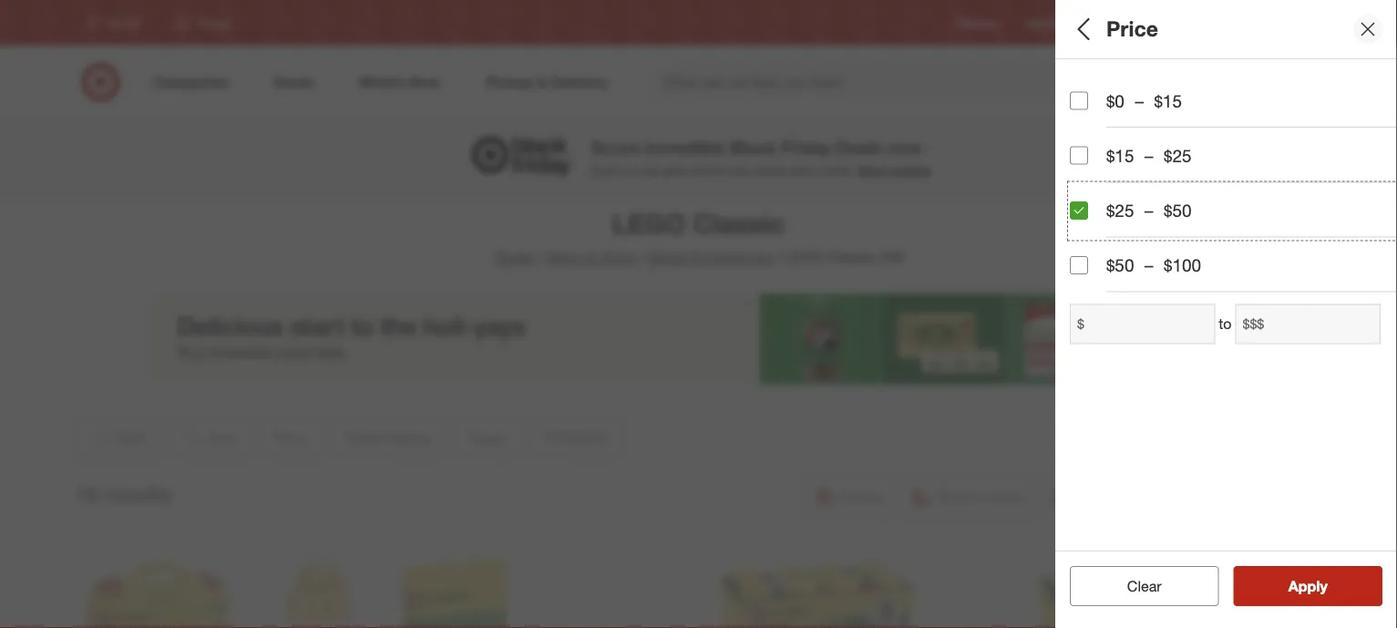 Task type: describe. For each thing, give the bounding box(es) containing it.
redcard
[[1107, 16, 1151, 30]]

1 vertical spatial $50
[[1164, 200, 1192, 221]]

find
[[703, 162, 724, 178]]

stock
[[1218, 331, 1260, 352]]

1 horizontal spatial classic
[[828, 248, 876, 266]]

saving
[[892, 162, 931, 178]]

$25  –  $50
[[1107, 200, 1192, 221]]

none text field inside price dialog
[[1070, 304, 1215, 344]]

price $25  –  $50
[[1070, 72, 1133, 111]]

incredible
[[644, 137, 725, 158]]

fpo/apo button
[[1070, 251, 1397, 314]]

$0
[[1107, 90, 1125, 111]]

shop
[[602, 248, 636, 266]]

$15  –  $25 checkbox
[[1070, 146, 1088, 165]]

all filters
[[1070, 16, 1158, 42]]

advertisement region
[[152, 293, 1246, 385]]

ad
[[1065, 16, 1078, 30]]

clear all button
[[1070, 566, 1219, 606]]

all
[[1070, 16, 1095, 42]]

18
[[75, 482, 99, 507]]

see results
[[1270, 577, 1347, 595]]

clear button
[[1070, 566, 1219, 606]]

filters
[[1101, 16, 1158, 42]]

weekly ad
[[1026, 16, 1078, 30]]

friday
[[781, 137, 831, 158]]

deals
[[755, 162, 786, 178]]

brand
[[648, 248, 688, 266]]

all
[[1157, 577, 1171, 595]]

apply button
[[1234, 566, 1383, 606]]

Include out of stock checkbox
[[1070, 332, 1088, 351]]

clear for clear
[[1127, 577, 1162, 595]]

include
[[1107, 331, 1163, 352]]

score incredible black friday deals now save on top gifts & find new deals each week. start saving
[[591, 137, 931, 178]]

each
[[789, 162, 817, 178]]

new
[[728, 162, 752, 178]]

clear all
[[1118, 577, 1171, 595]]

redcard link
[[1107, 15, 1151, 31]]

save
[[591, 162, 619, 178]]

1 vertical spatial $15
[[1107, 145, 1134, 166]]

apply
[[1289, 577, 1328, 595]]

now
[[888, 137, 922, 158]]

clear for clear all
[[1118, 577, 1153, 595]]

deals inside score incredible black friday deals now save on top gifts & find new deals each week. start saving
[[836, 137, 883, 158]]

search button
[[1083, 62, 1127, 106]]

&
[[692, 162, 700, 178]]

rating
[[1124, 142, 1177, 163]]

target
[[494, 248, 534, 266]]

black
[[730, 137, 776, 158]]

guest rating
[[1070, 142, 1177, 163]]

registry
[[957, 16, 997, 30]]

$100
[[1164, 255, 1202, 276]]

all filters dialog
[[1056, 0, 1397, 628]]

18 results
[[75, 482, 172, 507]]

(18)
[[880, 248, 904, 266]]

price for price $25  –  $50
[[1070, 72, 1113, 93]]

0 horizontal spatial lego
[[612, 207, 686, 239]]

none text field inside price dialog
[[1236, 304, 1381, 344]]

fpo/apo
[[1070, 269, 1149, 290]]



Task type: locate. For each thing, give the bounding box(es) containing it.
lego classic target / ways to shop / brand experiences / lego classic (18)
[[494, 207, 904, 266]]

$15 right $0
[[1154, 90, 1182, 111]]

classic
[[693, 207, 785, 239], [828, 248, 876, 266]]

include out of stock
[[1107, 331, 1260, 352]]

1 vertical spatial to
[[1219, 315, 1232, 333]]

2 horizontal spatial $25
[[1164, 145, 1192, 166]]

to left shop
[[585, 248, 598, 266]]

0 vertical spatial lego
[[612, 207, 686, 239]]

to inside lego classic target / ways to shop / brand experiences / lego classic (18)
[[585, 248, 598, 266]]

1 / from the left
[[537, 248, 542, 266]]

results right the see
[[1300, 577, 1347, 595]]

out
[[1168, 331, 1193, 352]]

start
[[858, 162, 888, 178]]

clear inside button
[[1127, 577, 1162, 595]]

week.
[[821, 162, 854, 178]]

guest
[[1070, 142, 1119, 163]]

search
[[1083, 75, 1127, 93]]

2 vertical spatial $25
[[1107, 200, 1134, 221]]

deals button
[[1070, 187, 1397, 251]]

1 vertical spatial price
[[1070, 72, 1113, 93]]

target link
[[494, 248, 534, 266]]

1 vertical spatial results
[[1300, 577, 1347, 595]]

to
[[585, 248, 598, 266], [1219, 315, 1232, 333]]

weekly
[[1026, 16, 1061, 30]]

results for 18 results
[[104, 482, 172, 507]]

0 vertical spatial classic
[[693, 207, 785, 239]]

top
[[641, 162, 660, 178]]

1 vertical spatial $25
[[1164, 145, 1192, 166]]

None text field
[[1070, 304, 1215, 344]]

$25 down search
[[1070, 95, 1091, 111]]

see results button
[[1234, 566, 1383, 606]]

/ left ways
[[537, 248, 542, 266]]

None text field
[[1236, 304, 1381, 344]]

0 vertical spatial $50
[[1113, 95, 1133, 111]]

brand experiences link
[[648, 248, 773, 266]]

results inside 'button'
[[1300, 577, 1347, 595]]

clear inside button
[[1118, 577, 1153, 595]]

price for price
[[1107, 16, 1158, 42]]

$15  –  $25
[[1107, 145, 1192, 166]]

What can we help you find? suggestions appear below search field
[[652, 62, 1096, 102]]

lego
[[612, 207, 686, 239], [785, 248, 824, 266]]

$25 right '$25  –  $50' checkbox
[[1107, 200, 1134, 221]]

experiences
[[692, 248, 773, 266]]

1 horizontal spatial /
[[640, 248, 645, 266]]

$15 right the $15  –  $25 option at the top
[[1107, 145, 1134, 166]]

$15
[[1154, 90, 1182, 111], [1107, 145, 1134, 166]]

3 / from the left
[[777, 248, 781, 266]]

$25
[[1070, 95, 1091, 111], [1164, 145, 1192, 166], [1107, 200, 1134, 221]]

0 horizontal spatial /
[[537, 248, 542, 266]]

/ right experiences
[[777, 248, 781, 266]]

1 horizontal spatial lego
[[785, 248, 824, 266]]

$0  –  $15
[[1107, 90, 1182, 111]]

0 horizontal spatial $15
[[1107, 145, 1134, 166]]

price
[[1107, 16, 1158, 42], [1070, 72, 1113, 93]]

$25  –  $50 checkbox
[[1070, 201, 1088, 220]]

0 vertical spatial $25
[[1070, 95, 1091, 111]]

0 vertical spatial deals
[[836, 137, 883, 158]]

1 vertical spatial deals
[[1070, 206, 1117, 227]]

$25 for $15  –  $25
[[1164, 145, 1192, 166]]

classic left (18)
[[828, 248, 876, 266]]

$50  –  $100
[[1107, 255, 1202, 276]]

1 horizontal spatial deals
[[1070, 206, 1117, 227]]

$50 down search
[[1113, 95, 1133, 111]]

$25 up $25  –  $50
[[1164, 145, 1192, 166]]

see
[[1270, 577, 1296, 595]]

price dialog
[[1056, 0, 1397, 628]]

classic up experiences
[[693, 207, 785, 239]]

deals up start
[[836, 137, 883, 158]]

results right the 18 on the left bottom
[[104, 482, 172, 507]]

price inside price $25  –  $50
[[1070, 72, 1113, 93]]

2 / from the left
[[640, 248, 645, 266]]

lego up brand
[[612, 207, 686, 239]]

2 vertical spatial $50
[[1107, 255, 1134, 276]]

$25 for price $25  –  $50
[[1070, 95, 1091, 111]]

/ right shop
[[640, 248, 645, 266]]

0 vertical spatial price
[[1107, 16, 1158, 42]]

0 horizontal spatial results
[[104, 482, 172, 507]]

on
[[623, 162, 637, 178]]

score
[[591, 137, 640, 158]]

2 horizontal spatial /
[[777, 248, 781, 266]]

results for see results
[[1300, 577, 1347, 595]]

lego right experiences
[[785, 248, 824, 266]]

price inside dialog
[[1107, 16, 1158, 42]]

0 horizontal spatial to
[[585, 248, 598, 266]]

registry link
[[957, 15, 997, 31]]

0 vertical spatial results
[[104, 482, 172, 507]]

$50
[[1113, 95, 1133, 111], [1164, 200, 1192, 221], [1107, 255, 1134, 276]]

weekly ad link
[[1026, 15, 1078, 31]]

results
[[104, 482, 172, 507], [1300, 577, 1347, 595]]

$50 right $50  –  $100 'option'
[[1107, 255, 1134, 276]]

$0  –  $15 checkbox
[[1070, 92, 1088, 110]]

clear
[[1118, 577, 1153, 595], [1127, 577, 1162, 595]]

0 vertical spatial to
[[585, 248, 598, 266]]

1 clear from the left
[[1118, 577, 1153, 595]]

2 clear from the left
[[1127, 577, 1162, 595]]

0 horizontal spatial $25
[[1070, 95, 1091, 111]]

$25 inside price $25  –  $50
[[1070, 95, 1091, 111]]

deals inside deals button
[[1070, 206, 1117, 227]]

guest rating button
[[1070, 123, 1397, 187]]

1 vertical spatial lego
[[785, 248, 824, 266]]

ways to shop link
[[546, 248, 636, 266]]

$50 inside price $25  –  $50
[[1113, 95, 1133, 111]]

1 horizontal spatial results
[[1300, 577, 1347, 595]]

ways
[[546, 248, 581, 266]]

1 horizontal spatial to
[[1219, 315, 1232, 333]]

1 horizontal spatial $15
[[1154, 90, 1182, 111]]

0 vertical spatial $15
[[1154, 90, 1182, 111]]

deals
[[836, 137, 883, 158], [1070, 206, 1117, 227]]

of
[[1198, 331, 1213, 352]]

1 vertical spatial classic
[[828, 248, 876, 266]]

$50  –  $100 checkbox
[[1070, 256, 1088, 274]]

gifts
[[663, 162, 688, 178]]

1 horizontal spatial $25
[[1107, 200, 1134, 221]]

to inside price dialog
[[1219, 315, 1232, 333]]

$50 up $100
[[1164, 200, 1192, 221]]

0 horizontal spatial classic
[[693, 207, 785, 239]]

to right of
[[1219, 315, 1232, 333]]

0 horizontal spatial deals
[[836, 137, 883, 158]]

/
[[537, 248, 542, 266], [640, 248, 645, 266], [777, 248, 781, 266]]

deals up $50  –  $100 'option'
[[1070, 206, 1117, 227]]



Task type: vqa. For each thing, say whether or not it's contained in the screenshot.
Rating
yes



